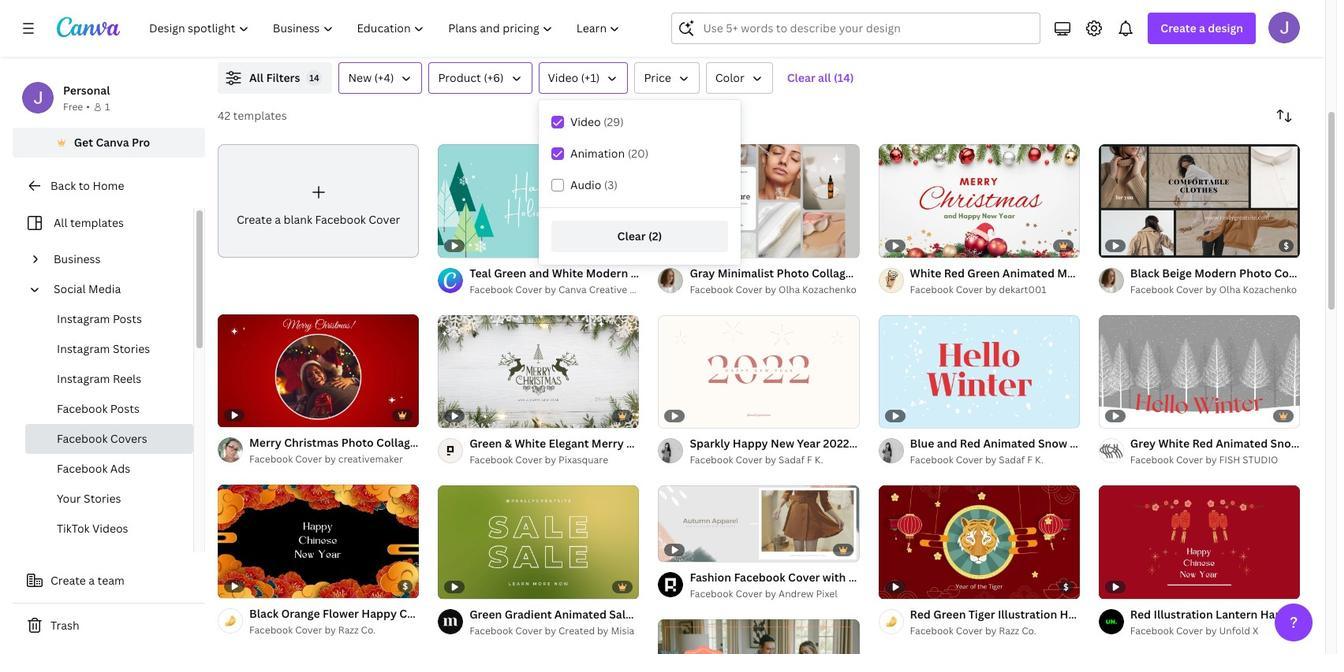 Task type: locate. For each thing, give the bounding box(es) containing it.
hello for winter
[[1070, 436, 1099, 451]]

merry christmas photo collage (facebook cover) facebook cover by creativemaker
[[249, 436, 513, 466]]

0 horizontal spatial facebook cover by razz co. link
[[249, 623, 419, 639]]

white
[[1158, 436, 1190, 451]]

facebook cover by unfold x link
[[1130, 624, 1300, 639]]

create a blank facebook cover element
[[218, 144, 419, 258]]

by inside merry christmas photo collage (facebook cover) facebook cover by creativemaker
[[324, 453, 336, 466]]

0 horizontal spatial canva
[[96, 135, 129, 150]]

animated inside blue and red animated snow hello winter facebook cover facebook cover by sadaf f k.
[[983, 436, 1035, 451]]

video for video (29)
[[570, 114, 601, 129]]

facebook cover by sadaf f k. link
[[910, 453, 1080, 469], [690, 453, 859, 469]]

0 horizontal spatial all
[[54, 215, 67, 230]]

2 horizontal spatial create
[[1161, 21, 1196, 35]]

1 k. from the left
[[1035, 454, 1044, 467]]

fashion facebook cover with abstract modern paint shapes link
[[690, 570, 1012, 587]]

k.
[[1035, 454, 1044, 467], [815, 454, 823, 467]]

instagram for instagram posts
[[57, 312, 110, 327]]

1 horizontal spatial collage
[[812, 266, 852, 281]]

dekart001
[[999, 283, 1046, 296]]

1 kozachenko from the left
[[1243, 283, 1297, 296]]

facebook ads link
[[25, 454, 193, 484]]

filters
[[266, 70, 300, 85]]

a for team
[[89, 573, 95, 588]]

0 horizontal spatial $
[[403, 580, 408, 592]]

a left design
[[1199, 21, 1205, 35]]

photo
[[777, 266, 809, 281], [341, 436, 374, 451]]

sadaf down the blue and red animated snow hello winter facebook cover link
[[999, 454, 1025, 467]]

1 instagram from the top
[[57, 312, 110, 327]]

pro
[[132, 135, 150, 150]]

(2)
[[648, 229, 662, 244]]

1 horizontal spatial photo
[[777, 266, 809, 281]]

clear left all
[[787, 70, 815, 85]]

canva left creative
[[558, 283, 587, 296]]

2 vertical spatial a
[[89, 573, 95, 588]]

14 filter options selected element
[[306, 70, 322, 86]]

color button
[[706, 62, 773, 94]]

instagram stories
[[57, 342, 150, 357]]

grey white red animated snow hello w link
[[1130, 435, 1337, 453]]

1 horizontal spatial facebook cover by razz co. link
[[910, 624, 1080, 639]]

0 vertical spatial create
[[1161, 21, 1196, 35]]

hello left winter
[[1070, 436, 1099, 451]]

video inside button
[[548, 70, 578, 85]]

cover
[[369, 212, 400, 227], [963, 266, 995, 281], [515, 283, 542, 296], [956, 283, 983, 296], [1176, 283, 1203, 296], [736, 283, 763, 296], [1194, 436, 1226, 451], [960, 436, 992, 451], [295, 453, 322, 466], [515, 454, 542, 467], [956, 454, 983, 467], [1176, 454, 1203, 467], [736, 454, 763, 467], [788, 570, 820, 585], [736, 588, 763, 601], [552, 606, 584, 621], [689, 607, 721, 622], [295, 624, 322, 637], [515, 624, 542, 638], [956, 624, 983, 638], [1176, 624, 1203, 638]]

videos
[[92, 521, 128, 536]]

with
[[823, 570, 846, 585]]

0 vertical spatial collage
[[812, 266, 852, 281]]

shapes
[[973, 570, 1012, 585]]

winter
[[1101, 436, 1137, 451]]

1 vertical spatial all
[[54, 215, 67, 230]]

posts down social media link
[[113, 312, 142, 327]]

1 horizontal spatial a
[[275, 212, 281, 227]]

sadaf down sparkly happy new year 2022 greetings facebook cover link
[[779, 454, 805, 467]]

1 vertical spatial create
[[237, 212, 272, 227]]

paint
[[942, 570, 970, 585]]

1 snow from the left
[[1038, 436, 1067, 451]]

by inside grey white red animated snow hello w facebook cover by fish studio
[[1205, 454, 1217, 467]]

1 horizontal spatial year
[[797, 436, 820, 451]]

0 horizontal spatial new
[[348, 70, 372, 85]]

get canva pro button
[[13, 128, 205, 158]]

1 facebook cover by olha kozachenko link from the left
[[1130, 282, 1300, 298]]

a for blank
[[275, 212, 281, 227]]

all
[[249, 70, 264, 85], [54, 215, 67, 230]]

back
[[50, 178, 76, 193]]

1 horizontal spatial k.
[[1035, 454, 1044, 467]]

1 sadaf from the left
[[999, 454, 1025, 467]]

1 vertical spatial happy
[[361, 606, 397, 621]]

0 horizontal spatial kozachenko
[[802, 283, 857, 296]]

2 facebook cover by sadaf f k. link from the left
[[690, 453, 859, 469]]

0 horizontal spatial hello
[[1070, 436, 1099, 451]]

0 vertical spatial year
[[797, 436, 820, 451]]

$
[[1284, 239, 1289, 251], [403, 580, 408, 592], [1063, 581, 1069, 593]]

black
[[249, 606, 279, 621]]

(14)
[[834, 70, 854, 85]]

1 horizontal spatial templates
[[233, 108, 287, 123]]

audio
[[570, 177, 601, 192]]

new left (+4)
[[348, 70, 372, 85]]

facebook cover by razz co. link
[[249, 623, 419, 639], [910, 624, 1080, 639]]

(20)
[[628, 146, 649, 161]]

year inside black orange flower happy chinese new year facebook cover facebook cover by razz co.
[[471, 606, 495, 621]]

instagram up instagram reels
[[57, 342, 110, 357]]

k. down 2022
[[815, 454, 823, 467]]

instagram
[[57, 312, 110, 327], [57, 342, 110, 357], [57, 372, 110, 387]]

grey
[[1130, 436, 1156, 451]]

snow up the studio in the right bottom of the page
[[1270, 436, 1300, 451]]

sparkly happy new year 2022 greetings facebook cover facebook cover by sadaf f k.
[[690, 436, 992, 467]]

f down sparkly happy new year 2022 greetings facebook cover link
[[807, 454, 812, 467]]

facebook cover by olha kozachenko link for red
[[1130, 282, 1300, 298]]

1 horizontal spatial create
[[237, 212, 272, 227]]

new
[[348, 70, 372, 85], [771, 436, 794, 451], [445, 606, 469, 621]]

3 instagram from the top
[[57, 372, 110, 387]]

collage inside merry christmas photo collage (facebook cover) facebook cover by creativemaker
[[376, 436, 416, 451]]

all down back
[[54, 215, 67, 230]]

1 horizontal spatial sadaf
[[999, 454, 1025, 467]]

photo inside gray minimalist photo collage animated facebook cover facebook cover by olha kozachenko
[[777, 266, 809, 281]]

1 horizontal spatial canva
[[558, 283, 587, 296]]

snow left winter
[[1038, 436, 1067, 451]]

facebook cover by creativemaker link
[[249, 452, 419, 468]]

2 horizontal spatial $
[[1284, 239, 1289, 251]]

video left (29)
[[570, 114, 601, 129]]

0 horizontal spatial photo
[[341, 436, 374, 451]]

1 vertical spatial stories
[[84, 491, 121, 506]]

0 vertical spatial photo
[[777, 266, 809, 281]]

0 vertical spatial happy
[[733, 436, 768, 451]]

facebook cover by sadaf f k. link down 2022
[[690, 453, 859, 469]]

1 vertical spatial a
[[275, 212, 281, 227]]

black orange flower happy chinese new year facebook cover facebook cover by razz co.
[[249, 606, 584, 637]]

kozachenko
[[1243, 283, 1297, 296], [802, 283, 857, 296]]

stories
[[113, 342, 150, 357], [84, 491, 121, 506]]

a inside dropdown button
[[1199, 21, 1205, 35]]

new left green
[[445, 606, 469, 621]]

razz down flower
[[338, 624, 359, 637]]

0 horizontal spatial collage
[[376, 436, 416, 451]]

1 horizontal spatial kozachenko
[[1243, 283, 1297, 296]]

f down the blue and red animated snow hello winter facebook cover link
[[1027, 454, 1033, 467]]

snow for w
[[1270, 436, 1300, 451]]

facebook cover by razz co. link for photo
[[249, 623, 419, 639]]

templates down back to home on the left top of the page
[[70, 215, 124, 230]]

2 f from the left
[[807, 454, 812, 467]]

1 horizontal spatial happy
[[733, 436, 768, 451]]

posts for instagram posts
[[113, 312, 142, 327]]

2 olha from the left
[[779, 283, 800, 296]]

templates for 42 templates
[[233, 108, 287, 123]]

free •
[[63, 100, 90, 114]]

1 horizontal spatial facebook cover by olha kozachenko link
[[1130, 282, 1300, 298]]

2 vertical spatial new
[[445, 606, 469, 621]]

2 sadaf from the left
[[779, 454, 805, 467]]

instagram up facebook posts
[[57, 372, 110, 387]]

Sort by button
[[1268, 100, 1300, 132]]

photo for minimalist
[[777, 266, 809, 281]]

0 vertical spatial new
[[348, 70, 372, 85]]

2 hello from the left
[[1302, 436, 1331, 451]]

create left blank
[[237, 212, 272, 227]]

instagram reels link
[[25, 364, 193, 394]]

razz
[[338, 624, 359, 637], [999, 624, 1019, 638]]

0 horizontal spatial red
[[960, 436, 981, 451]]

red for white
[[1192, 436, 1213, 451]]

hello for w
[[1302, 436, 1331, 451]]

1 horizontal spatial $
[[1063, 581, 1069, 593]]

k. inside blue and red animated snow hello winter facebook cover facebook cover by sadaf f k.
[[1035, 454, 1044, 467]]

1 red from the left
[[960, 436, 981, 451]]

2 instagram from the top
[[57, 342, 110, 357]]

facebook cover by razz co.
[[910, 624, 1036, 638]]

create for create a team
[[50, 573, 86, 588]]

2 horizontal spatial new
[[771, 436, 794, 451]]

0 vertical spatial a
[[1199, 21, 1205, 35]]

new left 2022
[[771, 436, 794, 451]]

1 horizontal spatial all
[[249, 70, 264, 85]]

1 hello from the left
[[1070, 436, 1099, 451]]

collage inside gray minimalist photo collage animated facebook cover facebook cover by olha kozachenko
[[812, 266, 852, 281]]

1 vertical spatial templates
[[70, 215, 124, 230]]

(+6)
[[484, 70, 504, 85]]

red for and
[[960, 436, 981, 451]]

k. down the blue and red animated snow hello winter facebook cover link
[[1035, 454, 1044, 467]]

facebook cover by sadaf f k. link down and in the bottom of the page
[[910, 453, 1080, 469]]

year
[[797, 436, 820, 451], [471, 606, 495, 621]]

1 horizontal spatial snow
[[1270, 436, 1300, 451]]

happy right flower
[[361, 606, 397, 621]]

red right and in the bottom of the page
[[960, 436, 981, 451]]

facebook inside merry christmas photo collage (facebook cover) facebook cover by creativemaker
[[249, 453, 293, 466]]

2 horizontal spatial a
[[1199, 21, 1205, 35]]

by
[[545, 283, 556, 296], [985, 283, 997, 296], [1205, 283, 1217, 296], [765, 283, 776, 296], [324, 453, 336, 466], [545, 454, 556, 467], [985, 454, 997, 467], [1205, 454, 1217, 467], [765, 454, 776, 467], [765, 588, 776, 601], [324, 624, 336, 637], [545, 624, 556, 638], [597, 624, 609, 638], [985, 624, 997, 638], [1205, 624, 1217, 638]]

all templates link
[[22, 208, 184, 238]]

1 horizontal spatial clear
[[787, 70, 815, 85]]

0 vertical spatial instagram
[[57, 312, 110, 327]]

1 horizontal spatial razz
[[999, 624, 1019, 638]]

instagram stories link
[[25, 334, 193, 364]]

1 vertical spatial photo
[[341, 436, 374, 451]]

1 horizontal spatial f
[[1027, 454, 1033, 467]]

templates inside all templates link
[[70, 215, 124, 230]]

2 kozachenko from the left
[[802, 283, 857, 296]]

0 vertical spatial stories
[[113, 342, 150, 357]]

video left the (+1)
[[548, 70, 578, 85]]

(+1)
[[581, 70, 600, 85]]

0 horizontal spatial happy
[[361, 606, 397, 621]]

1 horizontal spatial new
[[445, 606, 469, 621]]

social
[[54, 282, 86, 297]]

razz down shapes
[[999, 624, 1019, 638]]

canva left "pro"
[[96, 135, 129, 150]]

templates right 42
[[233, 108, 287, 123]]

photo inside merry christmas photo collage (facebook cover) facebook cover by creativemaker
[[341, 436, 374, 451]]

1 vertical spatial video
[[570, 114, 601, 129]]

0 horizontal spatial f
[[807, 454, 812, 467]]

None search field
[[672, 13, 1041, 44]]

0 horizontal spatial clear
[[617, 229, 646, 244]]

create left team
[[50, 573, 86, 588]]

0 vertical spatial all
[[249, 70, 264, 85]]

stories for instagram stories
[[113, 342, 150, 357]]

0 horizontal spatial facebook cover by sadaf f k. link
[[690, 453, 859, 469]]

0 horizontal spatial create
[[50, 573, 86, 588]]

create inside button
[[50, 573, 86, 588]]

hello left w
[[1302, 436, 1331, 451]]

snow inside grey white red animated snow hello w facebook cover by fish studio
[[1270, 436, 1300, 451]]

0 horizontal spatial olha
[[779, 283, 800, 296]]

create inside dropdown button
[[1161, 21, 1196, 35]]

clear left (2)
[[617, 229, 646, 244]]

a for design
[[1199, 21, 1205, 35]]

facebook cover by sadaf f k. link for red
[[910, 453, 1080, 469]]

red inside blue and red animated snow hello winter facebook cover facebook cover by sadaf f k.
[[960, 436, 981, 451]]

1 vertical spatial posts
[[110, 402, 140, 416]]

1 horizontal spatial hello
[[1302, 436, 1331, 451]]

clear all (14)
[[787, 70, 854, 85]]

stories down facebook ads link
[[84, 491, 121, 506]]

minimalist
[[718, 266, 774, 281]]

your stories
[[57, 491, 121, 506]]

create left design
[[1161, 21, 1196, 35]]

0 horizontal spatial snow
[[1038, 436, 1067, 451]]

happy right the 'sparkly'
[[733, 436, 768, 451]]

2 vertical spatial instagram
[[57, 372, 110, 387]]

hello
[[1070, 436, 1099, 451], [1302, 436, 1331, 451]]

design
[[1208, 21, 1243, 35]]

1 vertical spatial year
[[471, 606, 495, 621]]

1 f from the left
[[1027, 454, 1033, 467]]

facebook posts
[[57, 402, 140, 416]]

2 vertical spatial create
[[50, 573, 86, 588]]

2 k. from the left
[[815, 454, 823, 467]]

by inside sparkly happy new year 2022 greetings facebook cover facebook cover by sadaf f k.
[[765, 454, 776, 467]]

0 vertical spatial canva
[[96, 135, 129, 150]]

team
[[97, 573, 125, 588]]

1 vertical spatial instagram
[[57, 342, 110, 357]]

facebook cover by razz co. link down shapes
[[910, 624, 1080, 639]]

tiktok
[[57, 521, 90, 536]]

grey white red animated snow hello w facebook cover by fish studio
[[1130, 436, 1337, 467]]

0 horizontal spatial k.
[[815, 454, 823, 467]]

hello inside blue and red animated snow hello winter facebook cover facebook cover by sadaf f k.
[[1070, 436, 1099, 451]]

back to home link
[[13, 170, 205, 202]]

color
[[715, 70, 744, 85]]

red up facebook cover by fish studio link
[[1192, 436, 1213, 451]]

red inside grey white red animated snow hello w facebook cover by fish studio
[[1192, 436, 1213, 451]]

0 vertical spatial video
[[548, 70, 578, 85]]

1 horizontal spatial facebook cover by sadaf f k. link
[[910, 453, 1080, 469]]

sadaf
[[999, 454, 1025, 467], [779, 454, 805, 467]]

1 facebook cover by sadaf f k. link from the left
[[910, 453, 1080, 469]]

animated inside the green gradient animated sale facebook cover facebook cover by created by misia
[[554, 607, 607, 622]]

jacob simon image
[[1268, 12, 1300, 43]]

year left 2022
[[797, 436, 820, 451]]

2 facebook cover by olha kozachenko link from the left
[[690, 282, 859, 298]]

hello inside grey white red animated snow hello w facebook cover by fish studio
[[1302, 436, 1331, 451]]

tiktok videos link
[[25, 514, 193, 544]]

covers
[[110, 431, 147, 446]]

1 horizontal spatial olha
[[1219, 283, 1240, 296]]

posts down reels
[[110, 402, 140, 416]]

a inside button
[[89, 573, 95, 588]]

unfold
[[1219, 624, 1250, 638]]

gray
[[690, 266, 715, 281]]

1 vertical spatial collage
[[376, 436, 416, 451]]

0 horizontal spatial year
[[471, 606, 495, 621]]

all for all templates
[[54, 215, 67, 230]]

facebook ads
[[57, 461, 130, 476]]

0 horizontal spatial facebook cover by olha kozachenko link
[[690, 282, 859, 298]]

instagram down social media
[[57, 312, 110, 327]]

2 snow from the left
[[1270, 436, 1300, 451]]

instagram posts
[[57, 312, 142, 327]]

green
[[469, 607, 502, 622]]

0 horizontal spatial templates
[[70, 215, 124, 230]]

a left team
[[89, 573, 95, 588]]

animated inside gray minimalist photo collage animated facebook cover facebook cover by olha kozachenko
[[854, 266, 907, 281]]

razz inside black orange flower happy chinese new year facebook cover facebook cover by razz co.
[[338, 624, 359, 637]]

trash
[[50, 618, 79, 633]]

snow inside blue and red animated snow hello winter facebook cover facebook cover by sadaf f k.
[[1038, 436, 1067, 451]]

kozachenko inside gray minimalist photo collage animated facebook cover facebook cover by olha kozachenko
[[802, 283, 857, 296]]

0 horizontal spatial a
[[89, 573, 95, 588]]

2 red from the left
[[1192, 436, 1213, 451]]

create a blank facebook cover
[[237, 212, 400, 227]]

year left gradient
[[471, 606, 495, 621]]

new (+4) button
[[339, 62, 422, 94]]

templates for all templates
[[70, 215, 124, 230]]

canva inside button
[[96, 135, 129, 150]]

0 horizontal spatial co.
[[361, 624, 376, 637]]

photo right minimalist at the top of page
[[777, 266, 809, 281]]

1 vertical spatial new
[[771, 436, 794, 451]]

stories up reels
[[113, 342, 150, 357]]

0 horizontal spatial sadaf
[[779, 454, 805, 467]]

0 vertical spatial clear
[[787, 70, 815, 85]]

0 horizontal spatial razz
[[338, 624, 359, 637]]

facebook cover by razz co. link down flower
[[249, 623, 419, 639]]

0 vertical spatial posts
[[113, 312, 142, 327]]

a left blank
[[275, 212, 281, 227]]

orange
[[281, 606, 320, 621]]

stories for your stories
[[84, 491, 121, 506]]

photo for christmas
[[341, 436, 374, 451]]

flower
[[323, 606, 359, 621]]

1 vertical spatial clear
[[617, 229, 646, 244]]

new inside black orange flower happy chinese new year facebook cover facebook cover by razz co.
[[445, 606, 469, 621]]

1 horizontal spatial red
[[1192, 436, 1213, 451]]

media
[[88, 282, 121, 297]]

pixasquare
[[558, 454, 608, 467]]

1 vertical spatial canva
[[558, 283, 587, 296]]

all left filters
[[249, 70, 264, 85]]

templates
[[233, 108, 287, 123], [70, 215, 124, 230]]

photo up creativemaker
[[341, 436, 374, 451]]

0 vertical spatial templates
[[233, 108, 287, 123]]



Task type: vqa. For each thing, say whether or not it's contained in the screenshot.
the right 'templates'
no



Task type: describe. For each thing, give the bounding box(es) containing it.
facebook cover by olha kozachenko link for new
[[690, 282, 859, 298]]

christmas
[[284, 436, 339, 451]]

facebook cover by andrew pixel link
[[690, 587, 859, 603]]

video (+1) button
[[538, 62, 628, 94]]

create for create a blank facebook cover
[[237, 212, 272, 227]]

kozachenko inside facebook cover by olha kozachenko link
[[1243, 283, 1297, 296]]

animated inside grey white red animated snow hello w facebook cover by fish studio
[[1216, 436, 1268, 451]]

co. inside black orange flower happy chinese new year facebook cover facebook cover by razz co.
[[361, 624, 376, 637]]

by inside black orange flower happy chinese new year facebook cover facebook cover by razz co.
[[324, 624, 336, 637]]

personal
[[63, 83, 110, 98]]

green gradient animated sale facebook cover facebook cover by created by misia
[[469, 607, 721, 638]]

price button
[[635, 62, 699, 94]]

happy inside black orange flower happy chinese new year facebook cover facebook cover by razz co.
[[361, 606, 397, 621]]

instagram reels
[[57, 372, 141, 387]]

posts for facebook posts
[[110, 402, 140, 416]]

create a team button
[[13, 566, 205, 597]]

social media link
[[47, 275, 184, 304]]

create a design
[[1161, 21, 1243, 35]]

studio
[[1243, 454, 1278, 467]]

product
[[438, 70, 481, 85]]

facebook inside grey white red animated snow hello w facebook cover by fish studio
[[1130, 454, 1174, 467]]

blue and red animated snow hello winter facebook cover facebook cover by sadaf f k.
[[910, 436, 1226, 467]]

sadaf inside blue and red animated snow hello winter facebook cover facebook cover by sadaf f k.
[[999, 454, 1025, 467]]

2022
[[823, 436, 849, 451]]

all for all filters
[[249, 70, 264, 85]]

video for video (+1)
[[548, 70, 578, 85]]

clear for clear (2)
[[617, 229, 646, 244]]

all filters
[[249, 70, 300, 85]]

by inside blue and red animated snow hello winter facebook cover facebook cover by sadaf f k.
[[985, 454, 997, 467]]

happy inside sparkly happy new year 2022 greetings facebook cover facebook cover by sadaf f k.
[[733, 436, 768, 451]]

clear (2) button
[[551, 221, 728, 252]]

audio (3)
[[570, 177, 618, 192]]

and
[[937, 436, 957, 451]]

instagram for instagram reels
[[57, 372, 110, 387]]

create a team
[[50, 573, 125, 588]]

Search search field
[[703, 13, 1030, 43]]

$ for blue and red animated snow hello winter facebook cover
[[1063, 581, 1069, 593]]

facebook cover by sadaf f k. link for new
[[690, 453, 859, 469]]

cover)
[[477, 436, 513, 451]]

collage for (facebook
[[376, 436, 416, 451]]

1 olha from the left
[[1219, 283, 1240, 296]]

created
[[558, 624, 595, 638]]

andrew
[[779, 588, 814, 601]]

ads
[[110, 461, 130, 476]]

42 templates
[[218, 108, 287, 123]]

create for create a design
[[1161, 21, 1196, 35]]

instagram for instagram stories
[[57, 342, 110, 357]]

olha inside gray minimalist photo collage animated facebook cover facebook cover by olha kozachenko
[[779, 283, 800, 296]]

your
[[57, 491, 81, 506]]

snow for winter
[[1038, 436, 1067, 451]]

product (+6)
[[438, 70, 504, 85]]

get
[[74, 135, 93, 150]]

all
[[818, 70, 831, 85]]

facebook cover by razz co. link for red
[[910, 624, 1080, 639]]

social media
[[54, 282, 121, 297]]

sadaf inside sparkly happy new year 2022 greetings facebook cover facebook cover by sadaf f k.
[[779, 454, 805, 467]]

by inside gray minimalist photo collage animated facebook cover facebook cover by olha kozachenko
[[765, 283, 776, 296]]

top level navigation element
[[139, 13, 634, 44]]

studio
[[630, 283, 660, 296]]

new inside sparkly happy new year 2022 greetings facebook cover facebook cover by sadaf f k.
[[771, 436, 794, 451]]

blue
[[910, 436, 934, 451]]

new inside button
[[348, 70, 372, 85]]

sale
[[609, 607, 632, 622]]

greetings
[[852, 436, 904, 451]]

home
[[93, 178, 124, 193]]

gradient
[[505, 607, 552, 622]]

facebook cover by dekart001 link
[[910, 282, 1080, 298]]

trash link
[[13, 611, 205, 642]]

clear for clear all (14)
[[787, 70, 815, 85]]

abstract
[[849, 570, 895, 585]]

pixel
[[816, 588, 838, 601]]

merry christmas photo collage (facebook cover) link
[[249, 435, 513, 452]]

blue and red animated snow hello winter facebook cover link
[[910, 435, 1226, 453]]

animation
[[570, 146, 625, 161]]

fashion
[[690, 570, 731, 585]]

facebook cover by created by misia link
[[469, 624, 639, 639]]

by inside fashion facebook cover with abstract modern paint shapes facebook cover by andrew pixel
[[765, 588, 776, 601]]

green gradient animated sale facebook cover link
[[469, 606, 721, 624]]

new (+4)
[[348, 70, 394, 85]]

business
[[54, 252, 101, 267]]

clear (2)
[[617, 229, 662, 244]]

f inside sparkly happy new year 2022 greetings facebook cover facebook cover by sadaf f k.
[[807, 454, 812, 467]]

reels
[[113, 372, 141, 387]]

x
[[1253, 624, 1259, 638]]

cover inside grey white red animated snow hello w facebook cover by fish studio
[[1176, 454, 1203, 467]]

42
[[218, 108, 230, 123]]

facebook cover by unfold x
[[1130, 624, 1259, 638]]

modern
[[897, 570, 940, 585]]

misia
[[611, 624, 634, 638]]

tiktok videos
[[57, 521, 128, 536]]

video (+1)
[[548, 70, 600, 85]]

1
[[105, 100, 110, 114]]

blank
[[284, 212, 312, 227]]

$ for merry christmas photo collage (facebook cover)
[[403, 580, 408, 592]]

k. inside sparkly happy new year 2022 greetings facebook cover facebook cover by sadaf f k.
[[815, 454, 823, 467]]

back to home
[[50, 178, 124, 193]]

collage for animated
[[812, 266, 852, 281]]

sparkly
[[690, 436, 730, 451]]

w
[[1334, 436, 1337, 451]]

clear all (14) button
[[779, 62, 862, 94]]

year inside sparkly happy new year 2022 greetings facebook cover facebook cover by sadaf f k.
[[797, 436, 820, 451]]

facebook cover by olha kozachenko
[[1130, 283, 1297, 296]]

fashion facebook cover with abstract modern paint shapes facebook cover by andrew pixel
[[690, 570, 1012, 601]]

1 horizontal spatial co.
[[1022, 624, 1036, 638]]

video (29)
[[570, 114, 624, 129]]

(facebook
[[419, 436, 474, 451]]

cover inside merry christmas photo collage (facebook cover) facebook cover by creativemaker
[[295, 453, 322, 466]]

your stories link
[[25, 484, 193, 514]]

black orange flower happy chinese new year facebook cover link
[[249, 606, 584, 623]]

facebook cover by canva creative studio link
[[469, 282, 660, 298]]

f inside blue and red animated snow hello winter facebook cover facebook cover by sadaf f k.
[[1027, 454, 1033, 467]]

gray minimalist photo collage animated facebook cover link
[[690, 265, 995, 282]]

product (+6) button
[[429, 62, 532, 94]]

facebook posts link
[[25, 394, 193, 424]]

get canva pro
[[74, 135, 150, 150]]



